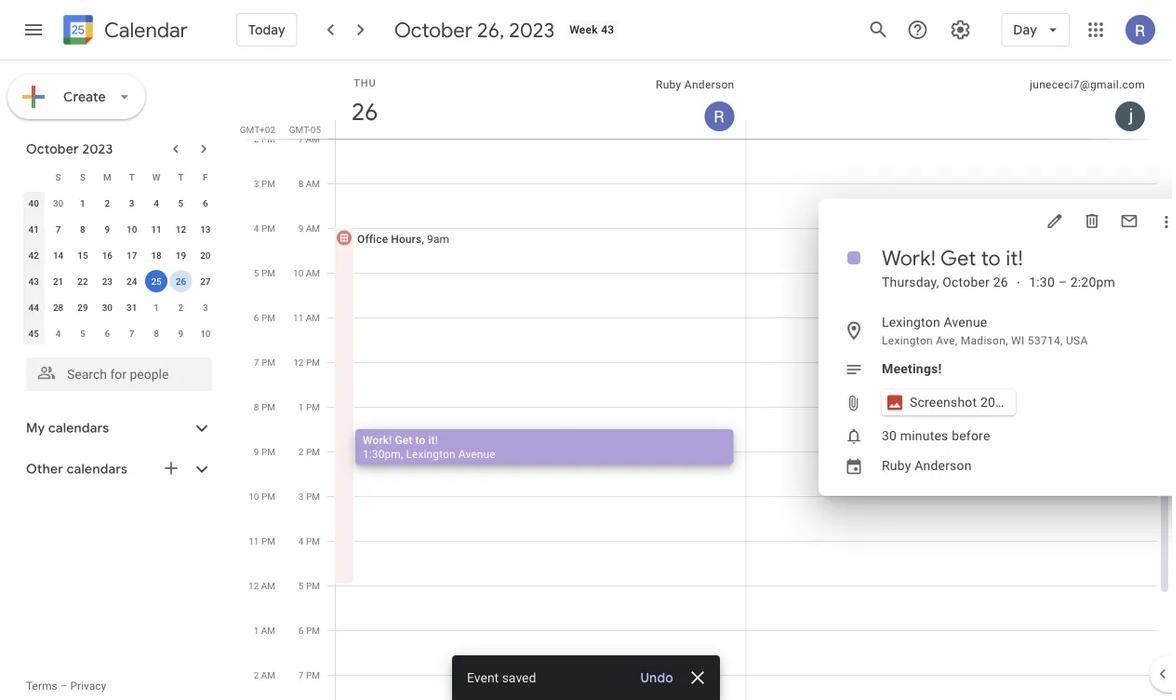 Task type: locate. For each thing, give the bounding box(es) containing it.
7 up 8 pm
[[254, 357, 259, 368]]

8
[[299, 178, 304, 189], [80, 223, 85, 235], [154, 328, 159, 339], [254, 401, 259, 412]]

0 vertical spatial ruby
[[656, 78, 682, 91]]

2 vertical spatial 30
[[883, 428, 898, 444]]

1 horizontal spatial 7 pm
[[299, 669, 320, 681]]

1 vertical spatial october
[[26, 141, 79, 157]]

30 for september 30 element
[[53, 197, 64, 209]]

3 right f
[[254, 178, 259, 189]]

1 vertical spatial ruby
[[883, 458, 912, 473]]

0 vertical spatial ,
[[422, 232, 424, 245]]

to inside work! get to it! 1:30pm , lexington avenue
[[416, 433, 426, 446]]

am up 8 am
[[306, 133, 320, 144]]

11 pm
[[249, 535, 276, 546]]

13 element
[[194, 218, 217, 240]]

15 element
[[72, 244, 94, 266]]

it! inside work! get to it! thursday, october 26 ⋅ 1:30 – 2:20pm
[[1006, 245, 1024, 271]]

2023 right '26,'
[[510, 17, 555, 43]]

settings menu image
[[950, 19, 972, 41]]

1 s from the left
[[55, 171, 61, 182]]

october left '26,'
[[394, 17, 473, 43]]

0 horizontal spatial 26
[[176, 276, 186, 287]]

11 am
[[293, 312, 320, 323]]

0 vertical spatial 11
[[151, 223, 162, 235]]

calendars
[[48, 420, 109, 437], [67, 461, 128, 478]]

am for 2 am
[[261, 669, 276, 681]]

0 horizontal spatial ruby anderson
[[656, 78, 735, 91]]

9 for november 9 element
[[178, 328, 184, 339]]

6 left 11 am
[[254, 312, 259, 323]]

row containing 42
[[21, 242, 218, 268]]

get inside work! get to it! thursday, october 26 ⋅ 1:30 – 2:20pm
[[941, 245, 977, 271]]

0 horizontal spatial work!
[[363, 433, 392, 446]]

1 vertical spatial 3 pm
[[299, 491, 320, 502]]

17 element
[[121, 244, 143, 266]]

am up the 12 pm
[[306, 312, 320, 323]]

avenue inside the lexington avenue lexington ave, madison, wi 53714, usa
[[944, 315, 988, 330]]

pm
[[262, 133, 276, 144], [262, 178, 276, 189], [262, 222, 276, 234], [262, 267, 276, 278], [262, 312, 276, 323], [262, 357, 276, 368], [306, 357, 320, 368], [262, 401, 276, 412], [306, 401, 320, 412], [262, 446, 276, 457], [306, 446, 320, 457], [262, 491, 276, 502], [306, 491, 320, 502], [262, 535, 276, 546], [306, 535, 320, 546], [306, 580, 320, 591], [306, 625, 320, 636], [306, 669, 320, 681]]

0 horizontal spatial anderson
[[685, 78, 735, 91]]

work! get to it! 1:30pm , lexington avenue
[[363, 433, 496, 460]]

1 horizontal spatial 11
[[249, 535, 259, 546]]

0 horizontal spatial –
[[60, 680, 68, 693]]

s
[[55, 171, 61, 182], [80, 171, 86, 182]]

10 left 11 element
[[127, 223, 137, 235]]

1 horizontal spatial 12
[[249, 580, 259, 591]]

1 for 1 pm
[[299, 401, 304, 412]]

event saved
[[467, 670, 537, 685]]

lexington up ave,
[[883, 315, 941, 330]]

0 horizontal spatial t
[[129, 171, 135, 182]]

junececi7@gmail.com column header
[[746, 61, 1158, 139]]

– right 1:30
[[1059, 275, 1068, 290]]

10 inside 'element'
[[200, 328, 211, 339]]

1 vertical spatial 43
[[28, 276, 39, 287]]

0 horizontal spatial 2 pm
[[254, 133, 276, 144]]

18
[[151, 249, 162, 261]]

8 up the "9 pm"
[[254, 401, 259, 412]]

1 horizontal spatial 43
[[602, 23, 615, 36]]

8 am
[[299, 178, 320, 189]]

2 row from the top
[[21, 190, 218, 216]]

3 row from the top
[[21, 216, 218, 242]]

2
[[254, 133, 259, 144], [105, 197, 110, 209], [178, 302, 184, 313], [299, 446, 304, 457], [254, 669, 259, 681]]

day button
[[1002, 7, 1071, 52]]

9 right "november 8" element
[[178, 328, 184, 339]]

2 vertical spatial lexington
[[406, 447, 456, 460]]

11 for 11 am
[[293, 312, 304, 323]]

2 horizontal spatial 12
[[293, 357, 304, 368]]

0 horizontal spatial s
[[55, 171, 61, 182]]

1 right 31 element
[[154, 302, 159, 313]]

26 inside cell
[[176, 276, 186, 287]]

4 pm
[[254, 222, 276, 234], [299, 535, 320, 546]]

0 horizontal spatial 5 pm
[[254, 267, 276, 278]]

6 right november 5 element
[[105, 328, 110, 339]]

6 up 13 element
[[203, 197, 208, 209]]

11 right 10 element in the top of the page
[[151, 223, 162, 235]]

13
[[200, 223, 211, 235]]

11 for 11 pm
[[249, 535, 259, 546]]

1 am
[[254, 625, 276, 636]]

8 right november 7 element
[[154, 328, 159, 339]]

12 down 11 pm
[[249, 580, 259, 591]]

12 for 12 pm
[[293, 357, 304, 368]]

0 vertical spatial it!
[[1006, 245, 1024, 271]]

5 pm left 10 am
[[254, 267, 276, 278]]

20 element
[[194, 244, 217, 266]]

12
[[176, 223, 186, 235], [293, 357, 304, 368], [249, 580, 259, 591]]

calendars down the my calendars dropdown button
[[67, 461, 128, 478]]

other
[[26, 461, 63, 478]]

get inside work! get to it! 1:30pm , lexington avenue
[[395, 433, 413, 446]]

7 pm right 2 am
[[299, 669, 320, 681]]

1 horizontal spatial 26
[[350, 96, 377, 127]]

5
[[178, 197, 184, 209], [254, 267, 259, 278], [80, 328, 85, 339], [299, 580, 304, 591]]

get up 1:30pm
[[395, 433, 413, 446]]

5 pm right 12 am on the bottom left
[[299, 580, 320, 591]]

26
[[350, 96, 377, 127], [994, 275, 1009, 290], [176, 276, 186, 287]]

1 vertical spatial 2023
[[82, 141, 113, 157]]

6 pm
[[254, 312, 276, 323], [299, 625, 320, 636]]

work! for work! get to it! thursday, october 26 ⋅ 1:30 – 2:20pm
[[883, 245, 937, 271]]

0 vertical spatial 43
[[602, 23, 615, 36]]

work!
[[883, 245, 937, 271], [363, 433, 392, 446]]

0 vertical spatial 2 pm
[[254, 133, 276, 144]]

5 pm
[[254, 267, 276, 278], [299, 580, 320, 591]]

pm right 1 am at the bottom of the page
[[306, 625, 320, 636]]

create
[[63, 88, 106, 105]]

31
[[127, 302, 137, 313]]

november 9 element
[[170, 322, 192, 344]]

3 pm
[[254, 178, 276, 189], [299, 491, 320, 502]]

1 horizontal spatial it!
[[1006, 245, 1024, 271]]

8 for "november 8" element
[[154, 328, 159, 339]]

lexington up meetings!
[[883, 334, 934, 347]]

november 4 element
[[47, 322, 69, 344]]

1
[[80, 197, 85, 209], [154, 302, 159, 313], [299, 401, 304, 412], [254, 625, 259, 636]]

saved
[[502, 670, 537, 685]]

w
[[152, 171, 161, 182]]

26 down thu
[[350, 96, 377, 127]]

05
[[311, 124, 321, 135]]

calendar
[[104, 17, 188, 43]]

25 cell
[[144, 268, 169, 294]]

0 horizontal spatial avenue
[[459, 447, 496, 460]]

5 right november 4 'element'
[[80, 328, 85, 339]]

to
[[982, 245, 1002, 271], [416, 433, 426, 446]]

1 vertical spatial 4 pm
[[299, 535, 320, 546]]

work! get to it! thursday, october 26 ⋅ 1:30 – 2:20pm
[[883, 245, 1116, 290]]

work! inside work! get to it! 1:30pm , lexington avenue
[[363, 433, 392, 446]]

it! inside work! get to it! 1:30pm , lexington avenue
[[429, 433, 438, 446]]

work! up thursday,
[[883, 245, 937, 271]]

october for october 26, 2023
[[394, 17, 473, 43]]

undo
[[641, 669, 674, 686]]

1 horizontal spatial get
[[941, 245, 977, 271]]

my calendars button
[[4, 413, 231, 443]]

thu
[[354, 77, 377, 88]]

2023 up m in the left of the page
[[82, 141, 113, 157]]

0 vertical spatial anderson
[[685, 78, 735, 91]]

t right m in the left of the page
[[129, 171, 135, 182]]

2 horizontal spatial october
[[943, 275, 991, 290]]

work! up 1:30pm
[[363, 433, 392, 446]]

november 2 element
[[170, 296, 192, 318]]

0 vertical spatial 12
[[176, 223, 186, 235]]

am up 1 am at the bottom of the page
[[261, 580, 276, 591]]

10 right november 9 element
[[200, 328, 211, 339]]

1 horizontal spatial work!
[[883, 245, 937, 271]]

1 horizontal spatial s
[[80, 171, 86, 182]]

1 vertical spatial to
[[416, 433, 426, 446]]

8 for 8 pm
[[254, 401, 259, 412]]

9 for 9 am
[[299, 222, 304, 234]]

4 left november 5 element
[[56, 328, 61, 339]]

1 vertical spatial 12
[[293, 357, 304, 368]]

0 horizontal spatial october
[[26, 141, 79, 157]]

29 element
[[72, 296, 94, 318]]

10 up 11 pm
[[249, 491, 259, 502]]

9
[[299, 222, 304, 234], [105, 223, 110, 235], [178, 328, 184, 339], [254, 446, 259, 457]]

1 vertical spatial 2 pm
[[299, 446, 320, 457]]

november 10 element
[[194, 322, 217, 344]]

30
[[53, 197, 64, 209], [102, 302, 113, 313], [883, 428, 898, 444]]

30 element
[[96, 296, 119, 318]]

2 vertical spatial october
[[943, 275, 991, 290]]

get up the lexington avenue lexington ave, madison, wi 53714, usa
[[941, 245, 977, 271]]

2:20pm
[[1071, 275, 1116, 290]]

0 vertical spatial to
[[982, 245, 1002, 271]]

1 vertical spatial 6 pm
[[299, 625, 320, 636]]

november 8 element
[[145, 322, 168, 344]]

1 horizontal spatial ,
[[422, 232, 424, 245]]

1 horizontal spatial ruby anderson
[[883, 458, 973, 473]]

4 up 11 element
[[154, 197, 159, 209]]

pm right 2 am
[[306, 669, 320, 681]]

1 horizontal spatial anderson
[[915, 458, 973, 473]]

0 horizontal spatial 11
[[151, 223, 162, 235]]

1 vertical spatial lexington
[[883, 334, 934, 347]]

lexington inside work! get to it! 1:30pm , lexington avenue
[[406, 447, 456, 460]]

0 vertical spatial calendars
[[48, 420, 109, 437]]

am for 1 am
[[261, 625, 276, 636]]

before
[[953, 428, 991, 444]]

row containing 45
[[21, 320, 218, 346]]

s left m in the left of the page
[[80, 171, 86, 182]]

6 row from the top
[[21, 294, 218, 320]]

8 up 15 element in the left of the page
[[80, 223, 85, 235]]

0 vertical spatial 3 pm
[[254, 178, 276, 189]]

pm left 8 am
[[262, 178, 276, 189]]

october inside work! get to it! thursday, october 26 ⋅ 1:30 – 2:20pm
[[943, 275, 991, 290]]

44
[[28, 302, 39, 313]]

1 vertical spatial calendars
[[67, 461, 128, 478]]

43 left 21
[[28, 276, 39, 287]]

t right the w
[[178, 171, 184, 182]]

12 am
[[249, 580, 276, 591]]

2 pm down 1 pm
[[299, 446, 320, 457]]

30 right 40
[[53, 197, 64, 209]]

am
[[306, 133, 320, 144], [306, 178, 320, 189], [306, 222, 320, 234], [306, 267, 320, 278], [306, 312, 320, 323], [261, 580, 276, 591], [261, 625, 276, 636], [261, 669, 276, 681]]

10
[[127, 223, 137, 235], [293, 267, 304, 278], [200, 328, 211, 339], [249, 491, 259, 502]]

26 left ⋅
[[994, 275, 1009, 290]]

it! for work! get to it! 1:30pm , lexington avenue
[[429, 433, 438, 446]]

other calendars
[[26, 461, 128, 478]]

pm down the "9 pm"
[[262, 491, 276, 502]]

0 horizontal spatial to
[[416, 433, 426, 446]]

⋅
[[1016, 275, 1022, 290]]

row
[[21, 164, 218, 190], [21, 190, 218, 216], [21, 216, 218, 242], [21, 242, 218, 268], [21, 268, 218, 294], [21, 294, 218, 320], [21, 320, 218, 346]]

30 minutes before
[[883, 428, 991, 444]]

2023
[[510, 17, 555, 43], [82, 141, 113, 157]]

work! inside work! get to it! thursday, october 26 ⋅ 1:30 – 2:20pm
[[883, 245, 937, 271]]

2 down m in the left of the page
[[105, 197, 110, 209]]

5 row from the top
[[21, 268, 218, 294]]

– right 'terms' link
[[60, 680, 68, 693]]

11 down 10 am
[[293, 312, 304, 323]]

pm up 1 pm
[[306, 357, 320, 368]]

0 vertical spatial work!
[[883, 245, 937, 271]]

1 vertical spatial work!
[[363, 433, 392, 446]]

1 vertical spatial avenue
[[459, 447, 496, 460]]

30 for 30 minutes before
[[883, 428, 898, 444]]

26 grid
[[238, 61, 1173, 700]]

8 for 8 am
[[299, 178, 304, 189]]

1 horizontal spatial ruby
[[883, 458, 912, 473]]

0 vertical spatial 7 pm
[[254, 357, 276, 368]]

row group containing 40
[[21, 190, 218, 346]]

2 vertical spatial 12
[[249, 580, 259, 591]]

to inside work! get to it! thursday, october 26 ⋅ 1:30 – 2:20pm
[[982, 245, 1002, 271]]

8 up 9 am
[[299, 178, 304, 189]]

1 vertical spatial 5 pm
[[299, 580, 320, 591]]

2 pm left the gmt- in the left top of the page
[[254, 133, 276, 144]]

21
[[53, 276, 64, 287]]

25, today element
[[145, 270, 168, 292]]

1 for november 1 element
[[154, 302, 159, 313]]

today
[[249, 21, 286, 38]]

0 horizontal spatial ruby
[[656, 78, 682, 91]]

–
[[1059, 275, 1068, 290], [60, 680, 68, 693]]

30 left minutes
[[883, 428, 898, 444]]

0 vertical spatial avenue
[[944, 315, 988, 330]]

0 horizontal spatial 4 pm
[[254, 222, 276, 234]]

43 inside row
[[28, 276, 39, 287]]

row containing 43
[[21, 268, 218, 294]]

october 2023 grid
[[18, 164, 218, 346]]

my calendars
[[26, 420, 109, 437]]

1 horizontal spatial t
[[178, 171, 184, 182]]

0 vertical spatial –
[[1059, 275, 1068, 290]]

26 right 25, today element
[[176, 276, 186, 287]]

calendars up other calendars
[[48, 420, 109, 437]]

to for work! get to it! 1:30pm , lexington avenue
[[416, 433, 426, 446]]

october up september 30 element
[[26, 141, 79, 157]]

3 pm right '10 pm'
[[299, 491, 320, 502]]

1 vertical spatial 30
[[102, 302, 113, 313]]

9 up 10 am
[[299, 222, 304, 234]]

0 vertical spatial 30
[[53, 197, 64, 209]]

43 right 'week'
[[602, 23, 615, 36]]

1 horizontal spatial –
[[1059, 275, 1068, 290]]

0 horizontal spatial 12
[[176, 223, 186, 235]]

26 column header
[[335, 61, 747, 139]]

6
[[203, 197, 208, 209], [254, 312, 259, 323], [105, 328, 110, 339], [299, 625, 304, 636]]

am for 7 am
[[306, 133, 320, 144]]

1 horizontal spatial 5 pm
[[299, 580, 320, 591]]

1 right september 30 element
[[80, 197, 85, 209]]

am down 1 am at the bottom of the page
[[261, 669, 276, 681]]

pm left the gmt- in the left top of the page
[[262, 133, 276, 144]]

am up 2 am
[[261, 625, 276, 636]]

ruby anderson inside 26 column header
[[656, 78, 735, 91]]

7 pm
[[254, 357, 276, 368], [299, 669, 320, 681]]

11 inside row group
[[151, 223, 162, 235]]

0 horizontal spatial 30
[[53, 197, 64, 209]]

7
[[299, 133, 304, 144], [56, 223, 61, 235], [129, 328, 135, 339], [254, 357, 259, 368], [299, 669, 304, 681]]

1 row from the top
[[21, 164, 218, 190]]

26 cell
[[169, 268, 193, 294]]

am down 7 am
[[306, 178, 320, 189]]

3
[[254, 178, 259, 189], [129, 197, 135, 209], [203, 302, 208, 313], [299, 491, 304, 502]]

12 inside row group
[[176, 223, 186, 235]]

t
[[129, 171, 135, 182], [178, 171, 184, 182]]

0 horizontal spatial ,
[[401, 447, 404, 460]]

1 t from the left
[[129, 171, 135, 182]]

22 element
[[72, 270, 94, 292]]

am for 9 am
[[306, 222, 320, 234]]

2 left the gmt- in the left top of the page
[[254, 133, 259, 144]]

4 right 13 element
[[254, 222, 259, 234]]

work! for work! get to it! 1:30pm , lexington avenue
[[363, 433, 392, 446]]

4 pm left 9 am
[[254, 222, 276, 234]]

office
[[357, 232, 388, 245]]

0 vertical spatial 6 pm
[[254, 312, 276, 323]]

0 vertical spatial october
[[394, 17, 473, 43]]

43
[[602, 23, 615, 36], [28, 276, 39, 287]]

1 vertical spatial it!
[[429, 433, 438, 446]]

5 right 12 am on the bottom left
[[299, 580, 304, 591]]

2 pm
[[254, 133, 276, 144], [299, 446, 320, 457]]

12 right 11 element
[[176, 223, 186, 235]]

0 horizontal spatial 43
[[28, 276, 39, 287]]

1 down 12 am on the bottom left
[[254, 625, 259, 636]]

7 pm left the 12 pm
[[254, 357, 276, 368]]

1 vertical spatial get
[[395, 433, 413, 446]]

19 element
[[170, 244, 192, 266]]

None search field
[[0, 350, 231, 391]]

1:30
[[1030, 275, 1056, 290]]

4 row from the top
[[21, 242, 218, 268]]

get
[[941, 245, 977, 271], [395, 433, 413, 446]]

2 horizontal spatial 30
[[883, 428, 898, 444]]

26 inside work! get to it! thursday, october 26 ⋅ 1:30 – 2:20pm
[[994, 275, 1009, 290]]

0 horizontal spatial get
[[395, 433, 413, 446]]

2 horizontal spatial 26
[[994, 275, 1009, 290]]

0 vertical spatial get
[[941, 245, 977, 271]]

lexington right 1:30pm
[[406, 447, 456, 460]]

1 for 1 am
[[254, 625, 259, 636]]

11 up 12 am on the bottom left
[[249, 535, 259, 546]]

ruby
[[656, 78, 682, 91], [883, 458, 912, 473]]

2 horizontal spatial 11
[[293, 312, 304, 323]]

12 for 12
[[176, 223, 186, 235]]

am down 8 am
[[306, 222, 320, 234]]

0 vertical spatial 2023
[[510, 17, 555, 43]]

7 row from the top
[[21, 320, 218, 346]]

row group
[[21, 190, 218, 346]]

other calendars button
[[4, 454, 231, 484]]

ruby anderson
[[656, 78, 735, 91], [883, 458, 973, 473]]

0 vertical spatial ruby anderson
[[656, 78, 735, 91]]

1 horizontal spatial october
[[394, 17, 473, 43]]

1 right 8 pm
[[299, 401, 304, 412]]

18 element
[[145, 244, 168, 266]]

0 horizontal spatial it!
[[429, 433, 438, 446]]

1 vertical spatial anderson
[[915, 458, 973, 473]]

meetings!
[[883, 361, 943, 377]]

privacy link
[[70, 680, 106, 693]]

30 right '29' element
[[102, 302, 113, 313]]

15
[[78, 249, 88, 261]]

5 left 10 am
[[254, 267, 259, 278]]

october down work! get to it! 'heading' at right
[[943, 275, 991, 290]]

– inside work! get to it! thursday, october 26 ⋅ 1:30 – 2:20pm
[[1059, 275, 1068, 290]]



Task type: vqa. For each thing, say whether or not it's contained in the screenshot.


Task type: describe. For each thing, give the bounding box(es) containing it.
ave,
[[937, 334, 958, 347]]

day
[[1014, 21, 1038, 38]]

1 vertical spatial –
[[60, 680, 68, 693]]

26 element
[[170, 270, 192, 292]]

madison,
[[961, 334, 1009, 347]]

october 2023
[[26, 141, 113, 157]]

6 right 1 am at the bottom of the page
[[299, 625, 304, 636]]

add other calendars image
[[162, 459, 181, 478]]

pm right 11 pm
[[306, 535, 320, 546]]

9 am
[[299, 222, 320, 234]]

pm left 1 pm
[[262, 401, 276, 412]]

f
[[203, 171, 208, 182]]

terms link
[[26, 680, 57, 693]]

29
[[78, 302, 88, 313]]

pm left 11 am
[[262, 312, 276, 323]]

september 30 element
[[47, 192, 69, 214]]

10 for 10 pm
[[249, 491, 259, 502]]

24
[[127, 276, 137, 287]]

pm down 8 pm
[[262, 446, 276, 457]]

40
[[28, 197, 39, 209]]

3 right '10 pm'
[[299, 491, 304, 502]]

november 3 element
[[194, 296, 217, 318]]

11 for 11
[[151, 223, 162, 235]]

work! get to it! heading
[[883, 245, 1024, 271]]

privacy
[[70, 680, 106, 693]]

45
[[28, 328, 39, 339]]

gmt+02
[[240, 124, 276, 135]]

1 horizontal spatial 2 pm
[[299, 446, 320, 457]]

, inside work! get to it! 1:30pm , lexington avenue
[[401, 447, 404, 460]]

31 element
[[121, 296, 143, 318]]

12 for 12 am
[[249, 580, 259, 591]]

30 for 30 element
[[102, 302, 113, 313]]

get for work! get to it! 1:30pm , lexington avenue
[[395, 433, 413, 446]]

wi
[[1012, 334, 1026, 347]]

19
[[176, 249, 186, 261]]

calendar heading
[[101, 17, 188, 43]]

27 element
[[194, 270, 217, 292]]

1 vertical spatial ruby anderson
[[883, 458, 973, 473]]

lexington avenue lexington ave, madison, wi 53714, usa
[[883, 315, 1089, 347]]

week
[[570, 23, 599, 36]]

22
[[78, 276, 88, 287]]

28
[[53, 302, 64, 313]]

1 horizontal spatial 3 pm
[[299, 491, 320, 502]]

42
[[28, 249, 39, 261]]

1 horizontal spatial 2023
[[510, 17, 555, 43]]

am for 12 am
[[261, 580, 276, 591]]

26,
[[478, 17, 505, 43]]

minutes
[[901, 428, 949, 444]]

12 pm
[[293, 357, 320, 368]]

0 horizontal spatial 2023
[[82, 141, 113, 157]]

1:30pm
[[363, 447, 401, 460]]

october 26, 2023
[[394, 17, 555, 43]]

2 am
[[254, 669, 276, 681]]

10 for 10 am
[[293, 267, 304, 278]]

23 element
[[96, 270, 119, 292]]

0 vertical spatial lexington
[[883, 315, 941, 330]]

event
[[467, 670, 499, 685]]

4 inside 'element'
[[56, 328, 61, 339]]

10 element
[[121, 218, 143, 240]]

28 element
[[47, 296, 69, 318]]

8 pm
[[254, 401, 276, 412]]

avenue inside work! get to it! 1:30pm , lexington avenue
[[459, 447, 496, 460]]

row containing 44
[[21, 294, 218, 320]]

gmt-05
[[289, 124, 321, 135]]

pm right 12 am on the bottom left
[[306, 580, 320, 591]]

7 right 41
[[56, 223, 61, 235]]

calendars for other calendars
[[67, 461, 128, 478]]

row group inside october 2023 grid
[[21, 190, 218, 346]]

delete event image
[[1084, 212, 1102, 230]]

pm right '10 pm'
[[306, 491, 320, 502]]

terms – privacy
[[26, 680, 106, 693]]

21 element
[[47, 270, 69, 292]]

pm down 1 pm
[[306, 446, 320, 457]]

november 1 element
[[145, 296, 168, 318]]

7 left 05
[[299, 133, 304, 144]]

2 s from the left
[[80, 171, 86, 182]]

9 pm
[[254, 446, 276, 457]]

14 element
[[47, 244, 69, 266]]

m
[[103, 171, 111, 182]]

november 5 element
[[72, 322, 94, 344]]

pm left 9 am
[[262, 222, 276, 234]]

0 vertical spatial 4 pm
[[254, 222, 276, 234]]

7 right the november 6 element
[[129, 328, 135, 339]]

week 43
[[570, 23, 615, 36]]

office hours , 9am
[[357, 232, 450, 245]]

10 am
[[293, 267, 320, 278]]

17
[[127, 249, 137, 261]]

calendars for my calendars
[[48, 420, 109, 437]]

14
[[53, 249, 64, 261]]

9am
[[427, 232, 450, 245]]

junececi7@gmail.com
[[1031, 78, 1146, 91]]

usa
[[1067, 334, 1089, 347]]

row containing 40
[[21, 190, 218, 216]]

1 pm
[[299, 401, 320, 412]]

1 horizontal spatial 4 pm
[[299, 535, 320, 546]]

to for work! get to it! thursday, october 26 ⋅ 1:30 – 2:20pm
[[982, 245, 1002, 271]]

53714,
[[1029, 334, 1064, 347]]

thursday, october 26 element
[[344, 90, 386, 133]]

anderson inside 26 column header
[[685, 78, 735, 91]]

thursday,
[[883, 275, 940, 290]]

get for work! get to it! thursday, october 26 ⋅ 1:30 – 2:20pm
[[941, 245, 977, 271]]

10 for 10 element in the top of the page
[[127, 223, 137, 235]]

11 element
[[145, 218, 168, 240]]

12 element
[[170, 218, 192, 240]]

0 vertical spatial 5 pm
[[254, 267, 276, 278]]

10 pm
[[249, 491, 276, 502]]

24 element
[[121, 270, 143, 292]]

october for october 2023
[[26, 141, 79, 157]]

1 horizontal spatial 6 pm
[[299, 625, 320, 636]]

41
[[28, 223, 39, 235]]

row containing 41
[[21, 216, 218, 242]]

undo button
[[633, 668, 681, 687]]

pm left the 12 pm
[[262, 357, 276, 368]]

2 right the "9 pm"
[[299, 446, 304, 457]]

am for 8 am
[[306, 178, 320, 189]]

0 horizontal spatial 6 pm
[[254, 312, 276, 323]]

0 horizontal spatial 3 pm
[[254, 178, 276, 189]]

gmt-
[[289, 124, 311, 135]]

november 6 element
[[96, 322, 119, 344]]

27
[[200, 276, 211, 287]]

7 am
[[299, 133, 320, 144]]

3 up 10 element in the top of the page
[[129, 197, 135, 209]]

am for 10 am
[[306, 267, 320, 278]]

ruby inside 26 column header
[[656, 78, 682, 91]]

create button
[[7, 74, 145, 119]]

today button
[[236, 7, 298, 52]]

2 right november 1 element
[[178, 302, 184, 313]]

7 right 2 am
[[299, 669, 304, 681]]

25
[[151, 276, 162, 287]]

pm down the 12 pm
[[306, 401, 320, 412]]

Search for people text field
[[37, 357, 201, 391]]

9 for 9 pm
[[254, 446, 259, 457]]

thu 26
[[350, 77, 377, 127]]

20
[[200, 249, 211, 261]]

0 horizontal spatial 7 pm
[[254, 357, 276, 368]]

hours
[[391, 232, 422, 245]]

2 down 1 am at the bottom of the page
[[254, 669, 259, 681]]

pm down '10 pm'
[[262, 535, 276, 546]]

it! for work! get to it! thursday, october 26 ⋅ 1:30 – 2:20pm
[[1006, 245, 1024, 271]]

23
[[102, 276, 113, 287]]

4 right 11 pm
[[299, 535, 304, 546]]

10 for november 10 'element' on the top left
[[200, 328, 211, 339]]

3 right november 2 element
[[203, 302, 208, 313]]

row containing s
[[21, 164, 218, 190]]

5 up 12 element
[[178, 197, 184, 209]]

16 element
[[96, 244, 119, 266]]

email event details image
[[1121, 212, 1139, 230]]

terms
[[26, 680, 57, 693]]

november 7 element
[[121, 322, 143, 344]]

pm left 10 am
[[262, 267, 276, 278]]

2 t from the left
[[178, 171, 184, 182]]

my
[[26, 420, 45, 437]]

am for 11 am
[[306, 312, 320, 323]]

9 left 10 element in the top of the page
[[105, 223, 110, 235]]

main drawer image
[[22, 19, 45, 41]]

calendar element
[[60, 11, 188, 52]]

26 inside column header
[[350, 96, 377, 127]]

16
[[102, 249, 113, 261]]

1 vertical spatial 7 pm
[[299, 669, 320, 681]]



